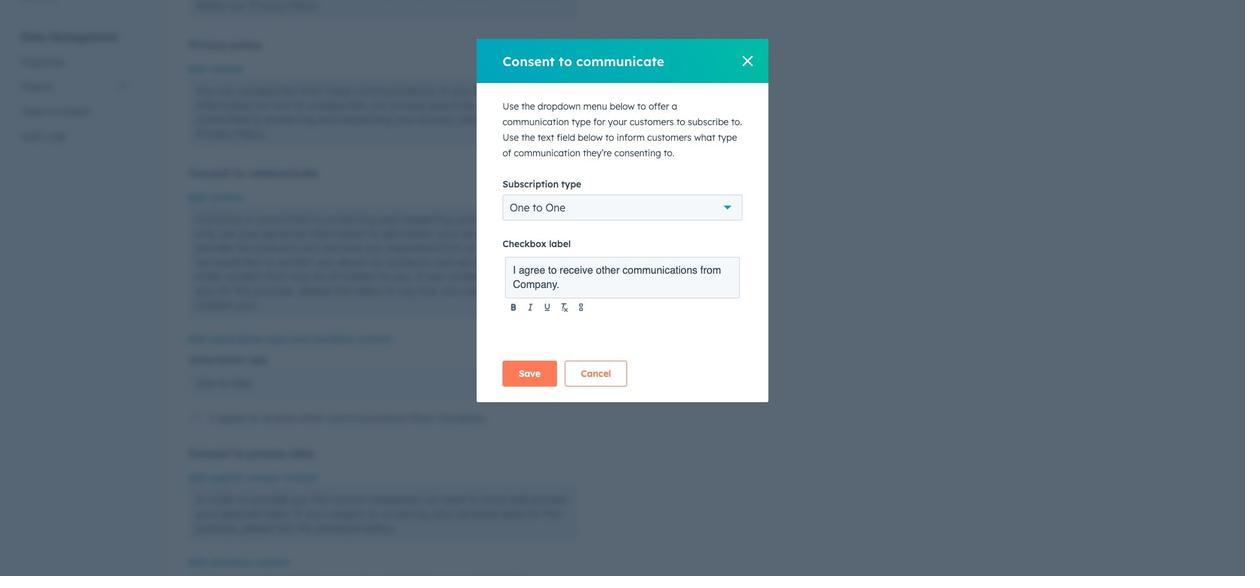 Task type: locate. For each thing, give the bounding box(es) containing it.
dialog
[[477, 39, 769, 402]]

data management element
[[13, 30, 136, 149]]

None text field
[[513, 263, 733, 292]]



Task type: vqa. For each thing, say whether or not it's contained in the screenshot.
Data Management "element"
yes



Task type: describe. For each thing, give the bounding box(es) containing it.
close image
[[743, 56, 753, 66]]



